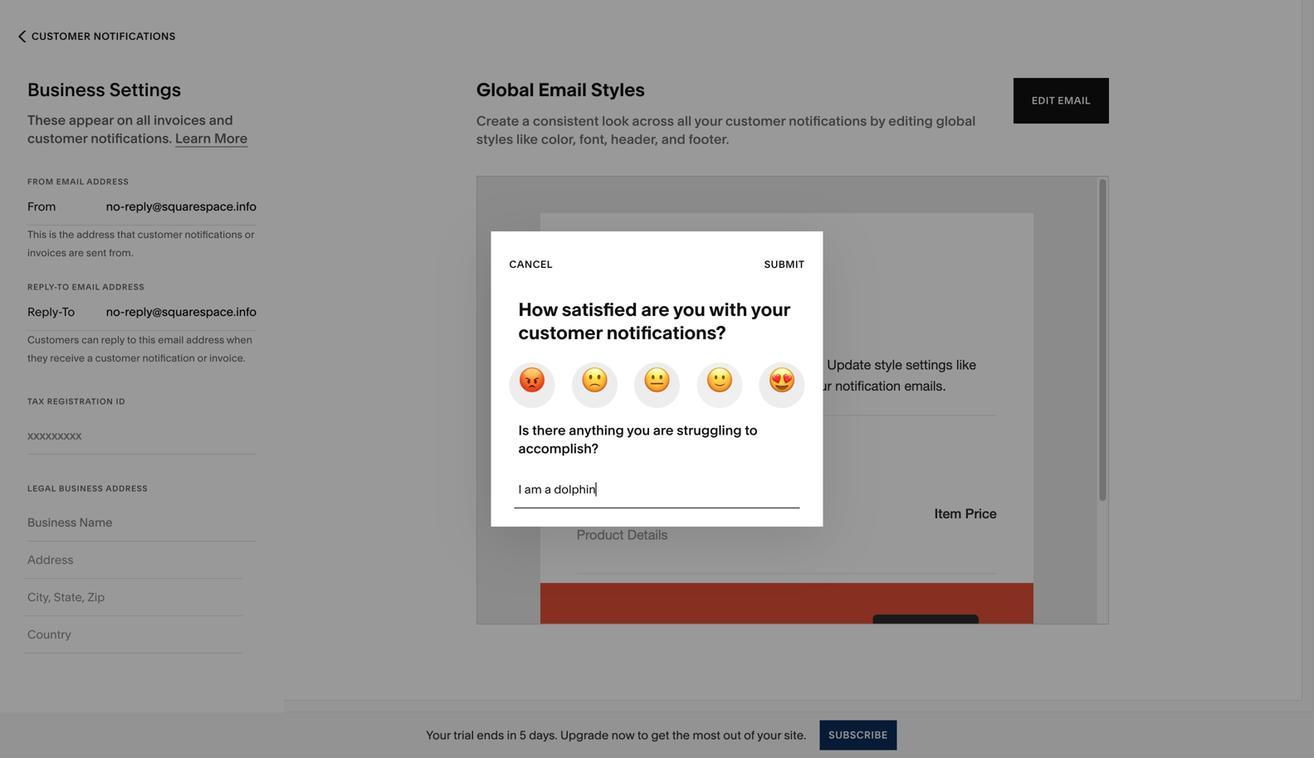 Task type: vqa. For each thing, say whether or not it's contained in the screenshot.
😐
yes



Task type: locate. For each thing, give the bounding box(es) containing it.
🙁 button
[[572, 363, 617, 408]]

is there anything you are struggling to accomplish?
[[518, 423, 758, 457]]

0 vertical spatial are
[[69, 247, 84, 259]]

your
[[426, 729, 451, 743]]

dialog
[[491, 232, 823, 527]]

0 vertical spatial reply-
[[27, 282, 57, 292]]

you inside is there anything you are struggling to accomplish?
[[627, 423, 650, 439]]

0 vertical spatial notifications
[[789, 113, 867, 129]]

are inside this is the address that customer notifications or invoices are sent from.
[[69, 247, 84, 259]]

unsatisfactory element
[[581, 364, 608, 398]]

from for from
[[27, 200, 56, 214]]

1 horizontal spatial and
[[661, 131, 686, 147]]

or
[[245, 229, 254, 241], [197, 352, 207, 364]]

by
[[870, 113, 885, 129]]

1 vertical spatial reply-
[[27, 305, 62, 319]]

0 vertical spatial the
[[59, 229, 74, 241]]

your up footer.
[[694, 113, 722, 129]]

a inside customers can reply to this email address when they receive a customer notification or invoice.
[[87, 352, 93, 364]]

Tax Registration ID field
[[27, 427, 257, 445]]

no-reply@squarespace.info email field up email
[[84, 303, 257, 321]]

or inside customers can reply to this email address when they receive a customer notification or invoice.
[[197, 352, 207, 364]]

you up the notifications?
[[673, 298, 705, 321]]

customer notifications button
[[0, 18, 194, 55]]

across
[[632, 113, 674, 129]]

to right struggling
[[745, 423, 758, 439]]

1 from from the top
[[27, 177, 54, 187]]

you inside "how satisfied are you with your customer notifications?"
[[673, 298, 705, 321]]

to
[[57, 282, 69, 292], [127, 334, 136, 346], [745, 423, 758, 439], [637, 729, 648, 743]]

of
[[744, 729, 755, 743]]

on
[[117, 112, 133, 128]]

1 vertical spatial from
[[27, 200, 56, 214]]

and inside "these appear on all invoices and customer notifications."
[[209, 112, 233, 128]]

0 vertical spatial no-reply@squarespace.info email field
[[65, 198, 257, 216]]

the inside this is the address that customer notifications or invoices are sent from.
[[59, 229, 74, 241]]

customer
[[32, 30, 91, 42]]

1 vertical spatial invoices
[[27, 247, 66, 259]]

0 vertical spatial or
[[245, 229, 254, 241]]

submit
[[764, 259, 805, 271]]

1 vertical spatial are
[[641, 298, 670, 321]]

your inside global email styles edit email create a consistent look across all your customer notifications by editing global styles like color, font, header, and footer.
[[694, 113, 722, 129]]

😐
[[643, 364, 671, 398]]

to
[[62, 305, 75, 319]]

your right "of"
[[757, 729, 781, 743]]

0 horizontal spatial the
[[59, 229, 74, 241]]

1 vertical spatial no-reply@squarespace.info email field
[[84, 303, 257, 321]]

1 vertical spatial and
[[661, 131, 686, 147]]

0 horizontal spatial notifications
[[185, 229, 242, 241]]

now
[[612, 729, 635, 743]]

0 horizontal spatial all
[[136, 112, 151, 128]]

address down notifications.
[[87, 177, 129, 187]]

the right is
[[59, 229, 74, 241]]

customer inside "these appear on all invoices and customer notifications."
[[27, 130, 88, 147]]

email up to
[[72, 282, 100, 292]]

the right get
[[672, 729, 690, 743]]

invoices
[[154, 112, 206, 128], [27, 247, 66, 259]]

reply-
[[27, 282, 57, 292], [27, 305, 62, 319]]

1 vertical spatial a
[[87, 352, 93, 364]]

styles
[[591, 78, 645, 101]]

business settings
[[27, 78, 181, 101]]

ends
[[477, 729, 504, 743]]

customers
[[27, 334, 79, 346]]

you right anything
[[627, 423, 650, 439]]

legal
[[27, 484, 56, 494]]

learn more link
[[175, 130, 248, 147]]

notifications
[[789, 113, 867, 129], [185, 229, 242, 241]]

they
[[27, 352, 48, 364]]

to left this
[[127, 334, 136, 346]]

🙂
[[706, 364, 733, 398]]

you for anything
[[627, 423, 650, 439]]

email up consistent on the left of the page
[[538, 78, 587, 101]]

no-reply@squarespace.info email field up this is the address that customer notifications or invoices are sent from.
[[65, 198, 257, 216]]

😐 button
[[634, 363, 680, 408]]

address up the "sent"
[[77, 229, 115, 241]]

customer down these
[[27, 130, 88, 147]]

address down from.
[[102, 282, 145, 292]]

customer inside customers can reply to this email address when they receive a customer notification or invoice.
[[95, 352, 140, 364]]

0 vertical spatial your
[[694, 113, 722, 129]]

0 vertical spatial address
[[77, 229, 115, 241]]

notification
[[142, 352, 195, 364]]

0 horizontal spatial a
[[87, 352, 93, 364]]

address up business name field
[[106, 484, 148, 494]]

how
[[518, 298, 558, 321]]

all right "on" at the top
[[136, 112, 151, 128]]

1 vertical spatial or
[[197, 352, 207, 364]]

0 vertical spatial invoices
[[154, 112, 206, 128]]

0 horizontal spatial and
[[209, 112, 233, 128]]

and down across
[[661, 131, 686, 147]]

a down can
[[87, 352, 93, 364]]

in
[[507, 729, 517, 743]]

dialog containing 😡
[[491, 232, 823, 527]]

cancel button
[[509, 250, 553, 280]]

0 vertical spatial from
[[27, 177, 54, 187]]

invoice.
[[209, 352, 245, 364]]

global
[[476, 78, 534, 101]]

business right legal
[[59, 484, 103, 494]]

0 vertical spatial business
[[27, 78, 105, 101]]

with
[[709, 298, 747, 321]]

0 vertical spatial a
[[522, 113, 530, 129]]

1 horizontal spatial notifications
[[789, 113, 867, 129]]

address
[[77, 229, 115, 241], [186, 334, 224, 346]]

0 horizontal spatial you
[[627, 423, 650, 439]]

1 vertical spatial your
[[751, 298, 790, 321]]

from email address
[[27, 177, 129, 187]]

1 vertical spatial address
[[102, 282, 145, 292]]

a
[[522, 113, 530, 129], [87, 352, 93, 364]]

your
[[694, 113, 722, 129], [751, 298, 790, 321], [757, 729, 781, 743]]

your right the with
[[751, 298, 790, 321]]

are up the notifications?
[[641, 298, 670, 321]]

1 vertical spatial address
[[186, 334, 224, 346]]

invoices down is
[[27, 247, 66, 259]]

you
[[673, 298, 705, 321], [627, 423, 650, 439]]

customer inside this is the address that customer notifications or invoices are sent from.
[[138, 229, 182, 241]]

global
[[936, 113, 976, 129]]

are
[[69, 247, 84, 259], [641, 298, 670, 321], [653, 423, 674, 439]]

1 vertical spatial notifications
[[185, 229, 242, 241]]

reply- up customers
[[27, 305, 62, 319]]

0 horizontal spatial or
[[197, 352, 207, 364]]

email
[[158, 334, 184, 346]]

header,
[[611, 131, 658, 147]]

customer right that
[[138, 229, 182, 241]]

0 vertical spatial you
[[673, 298, 705, 321]]

reply-to
[[27, 305, 75, 319]]

1 horizontal spatial address
[[186, 334, 224, 346]]

1 horizontal spatial or
[[245, 229, 254, 241]]

customers can reply to this email address when they receive a customer notification or invoice.
[[27, 334, 252, 364]]

address
[[87, 177, 129, 187], [102, 282, 145, 292], [106, 484, 148, 494]]

0 vertical spatial address
[[87, 177, 129, 187]]

address up invoice. on the top of page
[[186, 334, 224, 346]]

2 from from the top
[[27, 200, 56, 214]]

0 vertical spatial and
[[209, 112, 233, 128]]

and up learn more in the top left of the page
[[209, 112, 233, 128]]

there
[[532, 423, 566, 439]]

are down 😐 button
[[653, 423, 674, 439]]

0 horizontal spatial invoices
[[27, 247, 66, 259]]

all up footer.
[[677, 113, 692, 129]]

email
[[538, 78, 587, 101], [1058, 95, 1091, 107], [56, 177, 84, 187], [72, 282, 100, 292]]

1 horizontal spatial a
[[522, 113, 530, 129]]

out
[[723, 729, 741, 743]]

1 horizontal spatial you
[[673, 298, 705, 321]]

2 vertical spatial address
[[106, 484, 148, 494]]

from
[[27, 177, 54, 187], [27, 200, 56, 214]]

customer down "how"
[[518, 322, 603, 344]]

😡
[[518, 364, 546, 398]]

a up "like"
[[522, 113, 530, 129]]

are left the "sent"
[[69, 247, 84, 259]]

email up is
[[56, 177, 84, 187]]

settings
[[109, 78, 181, 101]]

customer up footer.
[[725, 113, 786, 129]]

invoices up learn
[[154, 112, 206, 128]]

1 vertical spatial you
[[627, 423, 650, 439]]

how satisfied are you with your customer notifications?
[[518, 298, 790, 344]]

neutral element
[[643, 364, 671, 398]]

satisfied
[[562, 298, 637, 321]]

no-reply@squarespace.info email field
[[65, 198, 257, 216], [84, 303, 257, 321]]

reply- up reply-to
[[27, 282, 57, 292]]

customer down reply
[[95, 352, 140, 364]]

1 horizontal spatial invoices
[[154, 112, 206, 128]]

1 reply- from the top
[[27, 282, 57, 292]]

and
[[209, 112, 233, 128], [661, 131, 686, 147]]

1 horizontal spatial all
[[677, 113, 692, 129]]

😡 button
[[509, 363, 555, 408]]

1 horizontal spatial the
[[672, 729, 690, 743]]

0 horizontal spatial address
[[77, 229, 115, 241]]

business up these
[[27, 78, 105, 101]]

reply- for to
[[27, 282, 57, 292]]

2 vertical spatial are
[[653, 423, 674, 439]]

2 reply- from the top
[[27, 305, 62, 319]]



Task type: describe. For each thing, give the bounding box(es) containing it.
sent
[[86, 247, 106, 259]]

days.
[[529, 729, 558, 743]]

editing
[[889, 113, 933, 129]]

this
[[27, 229, 47, 241]]

from for from email address
[[27, 177, 54, 187]]

address for email
[[87, 177, 129, 187]]

like
[[516, 131, 538, 147]]

reply-to email address
[[27, 282, 145, 292]]

edit
[[1032, 95, 1055, 107]]

notifications
[[94, 30, 176, 42]]

or inside this is the address that customer notifications or invoices are sent from.
[[245, 229, 254, 241]]

2 vertical spatial your
[[757, 729, 781, 743]]

styles
[[476, 131, 513, 147]]

struggling
[[677, 423, 742, 439]]

to left get
[[637, 729, 648, 743]]

accomplish?
[[518, 441, 599, 457]]

to inside customers can reply to this email address when they receive a customer notification or invoice.
[[127, 334, 136, 346]]

that
[[117, 229, 135, 241]]

invoices inside "these appear on all invoices and customer notifications."
[[154, 112, 206, 128]]

learn
[[175, 130, 211, 147]]

very satisfactory element
[[768, 364, 796, 398]]

most
[[693, 729, 720, 743]]

invoices inside this is the address that customer notifications or invoices are sent from.
[[27, 247, 66, 259]]

this
[[139, 334, 156, 346]]

to up to
[[57, 282, 69, 292]]

color,
[[541, 131, 576, 147]]

site.
[[784, 729, 806, 743]]

customer inside "how satisfied are you with your customer notifications?"
[[518, 322, 603, 344]]

receive
[[50, 352, 85, 364]]

5
[[520, 729, 526, 743]]

address inside customers can reply to this email address when they receive a customer notification or invoice.
[[186, 334, 224, 346]]

edit email button
[[1014, 78, 1109, 124]]

can
[[81, 334, 99, 346]]

😍 button
[[759, 363, 805, 408]]

these appear on all invoices and customer notifications.
[[27, 112, 233, 147]]

get
[[651, 729, 669, 743]]

😍
[[768, 364, 796, 398]]

Address text field
[[27, 542, 238, 579]]

address for business
[[106, 484, 148, 494]]

satisfactory element
[[706, 364, 733, 398]]

learn more
[[175, 130, 248, 147]]

your inside "how satisfied are you with your customer notifications?"
[[751, 298, 790, 321]]

notifications inside global email styles edit email create a consistent look across all your customer notifications by editing global styles like color, font, header, and footer.
[[789, 113, 867, 129]]

I am a dolphin text field
[[518, 481, 796, 499]]

look
[[602, 113, 629, 129]]

is
[[49, 229, 57, 241]]

these
[[27, 112, 66, 128]]

email right edit
[[1058, 95, 1091, 107]]

appear
[[69, 112, 114, 128]]

reply- for to
[[27, 305, 62, 319]]

id
[[116, 397, 125, 407]]

is
[[518, 423, 529, 439]]

you for are
[[673, 298, 705, 321]]

more
[[214, 130, 248, 147]]

when
[[227, 334, 252, 346]]

this is the address that customer notifications or invoices are sent from.
[[27, 229, 254, 259]]

trial
[[454, 729, 474, 743]]

address inside this is the address that customer notifications or invoices are sent from.
[[77, 229, 115, 241]]

no-reply@squarespace.info email field for reply-to
[[84, 303, 257, 321]]

all inside global email styles edit email create a consistent look across all your customer notifications by editing global styles like color, font, header, and footer.
[[677, 113, 692, 129]]

very unsatisfactory element
[[518, 364, 546, 398]]

tax
[[27, 397, 45, 407]]

upgrade
[[560, 729, 609, 743]]

global email styles edit email create a consistent look across all your customer notifications by editing global styles like color, font, header, and footer.
[[476, 78, 1091, 147]]

registration
[[47, 397, 113, 407]]

City, State, Zip text field
[[27, 579, 238, 616]]

legal business address
[[27, 484, 148, 494]]

are inside is there anything you are struggling to accomplish?
[[653, 423, 674, 439]]

font,
[[579, 131, 608, 147]]

submit button
[[764, 250, 805, 280]]

your trial ends in 5 days. upgrade now to get the most out of your site.
[[426, 729, 806, 743]]

🙂 button
[[697, 363, 742, 408]]

reply
[[101, 334, 125, 346]]

and inside global email styles edit email create a consistent look across all your customer notifications by editing global styles like color, font, header, and footer.
[[661, 131, 686, 147]]

1 vertical spatial business
[[59, 484, 103, 494]]

Business Name field
[[27, 514, 257, 532]]

notifications inside this is the address that customer notifications or invoices are sent from.
[[185, 229, 242, 241]]

🙁
[[581, 364, 608, 398]]

footer.
[[689, 131, 729, 147]]

to inside is there anything you are struggling to accomplish?
[[745, 423, 758, 439]]

notifications.
[[91, 130, 172, 147]]

1 vertical spatial the
[[672, 729, 690, 743]]

no-reply@squarespace.info email field for from
[[65, 198, 257, 216]]

a inside global email styles edit email create a consistent look across all your customer notifications by editing global styles like color, font, header, and footer.
[[522, 113, 530, 129]]

customer inside global email styles edit email create a consistent look across all your customer notifications by editing global styles like color, font, header, and footer.
[[725, 113, 786, 129]]

cancel
[[509, 259, 553, 271]]

notifications?
[[607, 322, 726, 344]]

Country text field
[[27, 617, 238, 653]]

are inside "how satisfied are you with your customer notifications?"
[[641, 298, 670, 321]]

anything
[[569, 423, 624, 439]]

customer notifications
[[32, 30, 176, 42]]

all inside "these appear on all invoices and customer notifications."
[[136, 112, 151, 128]]

from.
[[109, 247, 133, 259]]

create
[[476, 113, 519, 129]]

consistent
[[533, 113, 599, 129]]

tax registration id
[[27, 397, 125, 407]]



